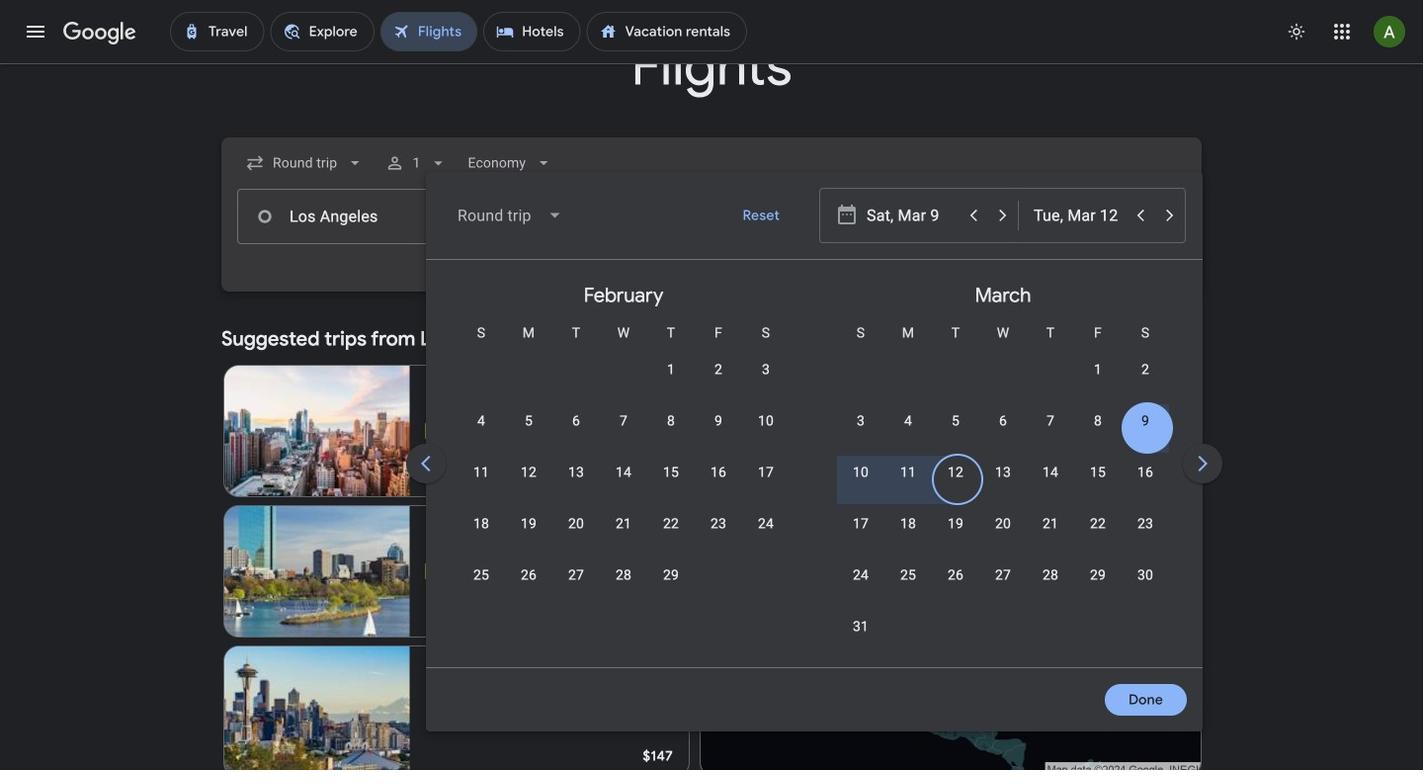 Task type: locate. For each thing, give the bounding box(es) containing it.
sat, feb 24 element
[[758, 514, 774, 534]]

mon, mar 4 element
[[905, 411, 913, 431]]

147 US dollars text field
[[643, 747, 673, 765]]

thu, mar 21 element
[[1043, 514, 1059, 534]]

row group
[[434, 268, 814, 659], [814, 268, 1193, 664], [1193, 268, 1424, 659]]

mon, feb 19 element
[[521, 514, 537, 534]]

None field
[[237, 145, 373, 181], [460, 145, 562, 181], [442, 192, 579, 239], [237, 145, 373, 181], [460, 145, 562, 181], [442, 192, 579, 239]]

wed, feb 28 element
[[616, 566, 632, 585]]

main menu image
[[24, 20, 47, 44]]

thu, mar 28 element
[[1043, 566, 1059, 585]]

grid
[[434, 268, 1424, 679]]

thu, feb 22 element
[[663, 514, 679, 534]]

tue, feb 27 element
[[568, 566, 584, 585]]

fri, feb 2 element
[[715, 360, 723, 380]]

sat, mar 9, departure date. element
[[1142, 411, 1150, 431]]

sun, feb 18 element
[[474, 514, 489, 534]]

tue, feb 6 element
[[572, 411, 580, 431]]

sun, feb 4 element
[[478, 411, 485, 431]]

change appearance image
[[1273, 8, 1321, 55]]

mon, feb 5 element
[[525, 411, 533, 431]]

sat, mar 16 element
[[1138, 463, 1154, 482]]

tue, mar 12, return date. element
[[948, 463, 964, 482]]

sun, mar 3 element
[[857, 411, 865, 431]]

tue, mar 5 element
[[952, 411, 960, 431]]

fri, mar 15 element
[[1090, 463, 1106, 482]]

fri, mar 8 element
[[1094, 411, 1102, 431]]

tue, feb 20 element
[[568, 514, 584, 534]]

wed, feb 21 element
[[616, 514, 632, 534]]

wed, mar 27 element
[[996, 566, 1012, 585]]

sun, mar 17 element
[[853, 514, 869, 534]]

wed, feb 14 element
[[616, 463, 632, 482]]

sat, feb 3 element
[[762, 360, 770, 380]]

1 row group from the left
[[434, 268, 814, 659]]

mon, mar 11 element
[[901, 463, 917, 482]]

mon, mar 18 element
[[901, 514, 917, 534]]

sat, mar 30 element
[[1138, 566, 1154, 585]]

tue, feb 13 element
[[568, 463, 584, 482]]

row down 'wed, mar 20' element
[[837, 557, 1170, 613]]

mon, feb 26 element
[[521, 566, 537, 585]]

None text field
[[237, 189, 516, 244]]

fri, mar 29 element
[[1090, 566, 1106, 585]]

sat, mar 2 element
[[1142, 360, 1150, 380]]

wed, feb 7 element
[[620, 411, 628, 431]]

row
[[648, 343, 790, 407], [1075, 343, 1170, 407], [458, 402, 790, 459], [837, 402, 1170, 459], [458, 454, 790, 510], [837, 454, 1170, 510], [458, 505, 790, 562], [837, 505, 1170, 562], [458, 557, 695, 613], [837, 557, 1170, 613]]

Flight search field
[[206, 137, 1424, 732]]

sun, feb 11 element
[[474, 463, 489, 482]]

Return text field
[[1033, 190, 1170, 243]]

sat, feb 17 element
[[758, 463, 774, 482]]

row up wed, mar 13 element
[[837, 402, 1170, 459]]

Departure text field
[[866, 190, 1003, 243]]



Task type: vqa. For each thing, say whether or not it's contained in the screenshot.
Wed, Mar 20 element at the bottom
yes



Task type: describe. For each thing, give the bounding box(es) containing it.
fri, feb 23 element
[[711, 514, 727, 534]]

wed, mar 6 element
[[1000, 411, 1008, 431]]

fri, feb 16 element
[[711, 463, 727, 482]]

fri, mar 1 element
[[1094, 360, 1102, 380]]

sat, feb 10 element
[[758, 411, 774, 431]]

Departure text field
[[867, 189, 958, 242]]

wed, mar 20 element
[[996, 514, 1012, 534]]

next image
[[1180, 440, 1227, 487]]

row up wed, mar 27 element
[[837, 505, 1170, 562]]

spirit image
[[426, 423, 442, 439]]

thu, mar 7 element
[[1047, 411, 1055, 431]]

fri, feb 9 element
[[715, 411, 723, 431]]

previous image
[[402, 440, 450, 487]]

2 row group from the left
[[814, 268, 1193, 664]]

row up 'wed, mar 20' element
[[837, 454, 1170, 510]]

tue, mar 19 element
[[948, 514, 964, 534]]

row up fri, mar 8 element
[[1075, 343, 1170, 407]]

sun, mar 10 element
[[853, 463, 869, 482]]

thu, feb 15 element
[[663, 463, 679, 482]]

sun, mar 24 element
[[853, 566, 869, 585]]

fri, mar 22 element
[[1090, 514, 1106, 534]]

tue, mar 26 element
[[948, 566, 964, 585]]

row up wed, feb 21 element
[[458, 454, 790, 510]]

wed, mar 13 element
[[996, 463, 1012, 482]]

row down tue, feb 20 element
[[458, 557, 695, 613]]

sun, feb 25 element
[[474, 566, 489, 585]]

grid inside flight search box
[[434, 268, 1424, 679]]

mon, mar 25 element
[[901, 566, 917, 585]]

Return text field
[[1034, 189, 1125, 242]]

thu, feb 8 element
[[667, 411, 675, 431]]

145 US dollars text field
[[643, 467, 673, 484]]

suggested trips from los angeles region
[[221, 315, 1202, 770]]

row up fri, feb 9 element
[[648, 343, 790, 407]]

spirit image
[[426, 564, 442, 579]]

thu, feb 1 element
[[667, 360, 675, 380]]

thu, mar 14 element
[[1043, 463, 1059, 482]]

thu, feb 29 element
[[663, 566, 679, 585]]

sat, mar 23 element
[[1138, 514, 1154, 534]]

3 row group from the left
[[1193, 268, 1424, 659]]

sun, mar 31 element
[[853, 617, 869, 637]]

row up "wed, feb 14" element
[[458, 402, 790, 459]]

mon, feb 12 element
[[521, 463, 537, 482]]

row up wed, feb 28 'element'
[[458, 505, 790, 562]]



